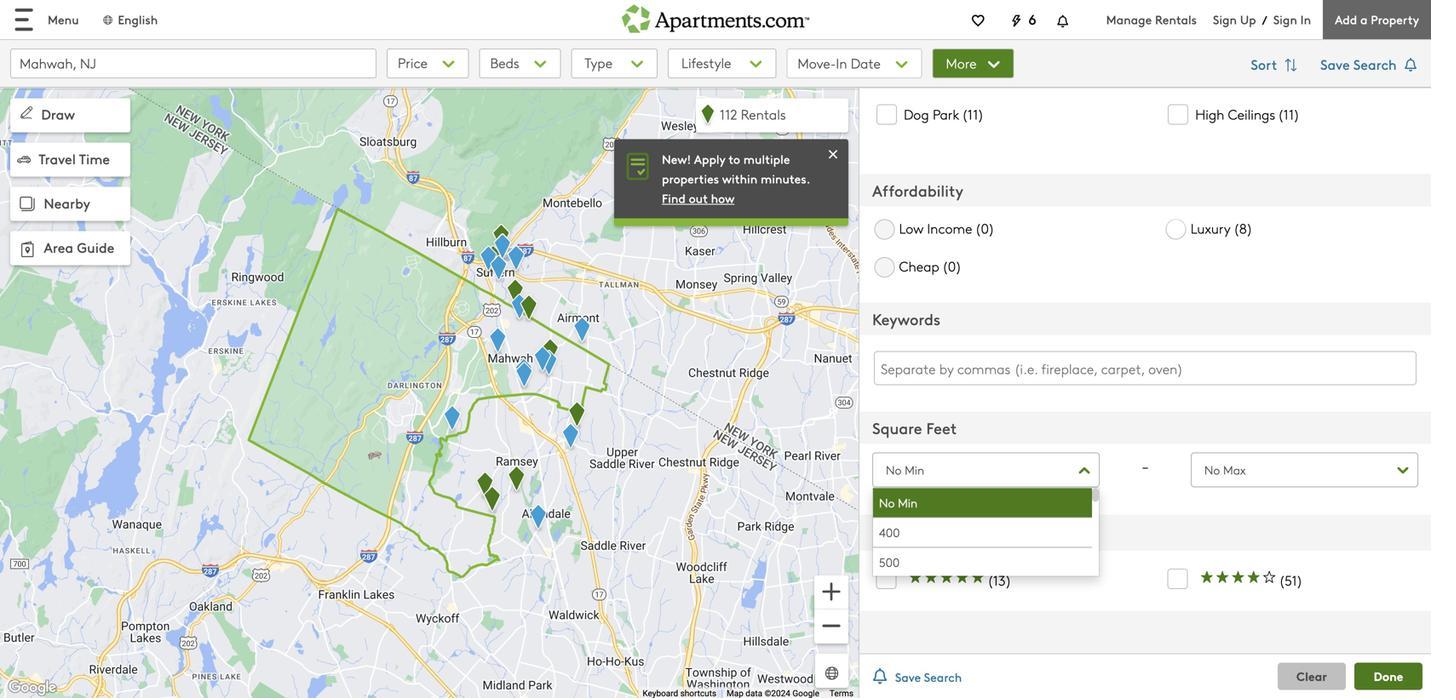 Task type: locate. For each thing, give the bounding box(es) containing it.
for inside 12 marjorie dr airmont, ny 10901 house for rent
[[1180, 367, 1197, 386]]

ny down marjorie
[[1196, 345, 1213, 363]]

for inside the 35 park ave unit 4j suffern, ny 10901 condo for rent
[[1182, 563, 1199, 581]]

guide
[[77, 238, 115, 257]]

0 vertical spatial in
[[1301, 11, 1311, 28]]

baths
[[1285, 457, 1320, 476]]

rent down ave
[[1203, 563, 1232, 581]]

0 vertical spatial park
[[933, 105, 960, 124]]

0 horizontal spatial (0)
[[942, 257, 962, 276]]

sort button
[[1242, 49, 1310, 83]]

rent inside the 35 park ave unit 4j suffern, ny 10901 condo for rent
[[1203, 563, 1232, 581]]

1 vertical spatial rent
[[1201, 367, 1230, 386]]

ny inside 12 marjorie dr airmont, ny 10901 house for rent
[[1196, 345, 1213, 363]]

building photo - 35 park ave image
[[872, 510, 1126, 673]]

4j
[[1300, 511, 1321, 539]]

0 vertical spatial min
[[905, 462, 924, 478]]

1 vertical spatial condo
[[1138, 563, 1179, 581]]

no min down square on the right bottom
[[886, 462, 924, 478]]

save right (14)
[[1321, 55, 1350, 74]]

park inside the 35 park ave unit 4j suffern, ny 10901 condo for rent
[[1166, 511, 1209, 539]]

1 vertical spatial no min
[[879, 495, 918, 511]]

1 vertical spatial ny
[[1190, 540, 1207, 559]]

107 mark twain way
[[1138, 119, 1330, 148]]

new! apply to multiple properties within minutes. find out how
[[662, 151, 811, 207]]

min up 'rating'
[[898, 495, 918, 511]]

1 vertical spatial in
[[836, 54, 847, 72]]

clear
[[1297, 668, 1327, 685]]

107
[[1138, 119, 1169, 148]]

ny right the suffern,
[[1190, 540, 1207, 559]]

no
[[886, 462, 902, 478], [1205, 462, 1220, 478], [879, 495, 895, 511]]

condo inside the 35 park ave unit 4j suffern, ny 10901 condo for rent
[[1138, 563, 1179, 581]]

lifestyle button
[[668, 49, 776, 78]]

for
[[1182, 171, 1199, 190], [1180, 367, 1197, 386], [1182, 563, 1199, 581]]

1 vertical spatial margin image
[[15, 192, 39, 216]]

condo down 107
[[1138, 171, 1179, 190]]

10901 down ave
[[1210, 540, 1244, 559]]

rent inside 12 marjorie dr airmont, ny 10901 house for rent
[[1201, 367, 1230, 386]]

(51)
[[1279, 571, 1303, 590]]

0 horizontal spatial in
[[836, 54, 847, 72]]

sign right /
[[1273, 11, 1297, 28]]

margin image
[[17, 103, 36, 122], [15, 192, 39, 216], [15, 237, 39, 262]]

margin image for nearby
[[15, 192, 39, 216]]

park right dog
[[933, 105, 960, 124]]

sort
[[1251, 55, 1281, 74]]

0 horizontal spatial 1
[[1223, 653, 1228, 671]]

rating
[[872, 524, 920, 546]]

storage units (14)
[[1195, 68, 1305, 87]]

Location or Point of Interest text field
[[10, 49, 377, 78]]

margin image left draw
[[17, 103, 36, 122]]

0 horizontal spatial save search
[[895, 669, 962, 686]]

margin image left area
[[15, 237, 39, 262]]

500 link
[[873, 548, 1092, 577]]

park for ave
[[1166, 511, 1209, 539]]

1 horizontal spatial in
[[1301, 11, 1311, 28]]

0 horizontal spatial save search button
[[868, 663, 962, 691]]

rentals for 112
[[741, 105, 786, 124]]

margin image inside nearby link
[[15, 192, 39, 216]]

no min up 400
[[879, 495, 918, 511]]

margin image for area guide
[[15, 237, 39, 262]]

rentals right 112
[[741, 105, 786, 124]]

satellite view image
[[822, 664, 842, 684]]

no for no min link
[[879, 495, 895, 511]]

10901 down dr
[[1216, 345, 1250, 363]]

type
[[585, 53, 613, 72]]

high
[[1195, 105, 1225, 124]]

0 horizontal spatial search
[[924, 669, 962, 686]]

0 vertical spatial no min
[[886, 462, 924, 478]]

way
[[1289, 119, 1330, 148]]

house
[[1138, 367, 1177, 386]]

margin image inside the draw 'button'
[[17, 103, 36, 122]]

rent up luxury (8) at the right top of the page
[[1203, 171, 1232, 190]]

0 vertical spatial ny
[[1196, 345, 1213, 363]]

1 horizontal spatial 1
[[1261, 653, 1266, 671]]

1 vertical spatial rentals
[[741, 105, 786, 124]]

move-in date button
[[787, 49, 922, 78]]

(11) down ev charging (11)
[[962, 105, 984, 124]]

0 vertical spatial save search
[[1321, 55, 1401, 74]]

None field
[[872, 488, 1100, 578]]

no min inside button
[[886, 462, 924, 478]]

10901
[[1216, 345, 1250, 363], [1210, 540, 1244, 559]]

save search
[[1321, 55, 1401, 74], [895, 669, 962, 686]]

no min inside field
[[879, 495, 918, 511]]

1 vertical spatial park
[[1166, 511, 1209, 539]]

ev charging (11)
[[904, 68, 1004, 87]]

map region
[[0, 62, 1075, 699]]

min inside field
[[898, 495, 918, 511]]

0 vertical spatial for
[[1182, 171, 1199, 190]]

0 vertical spatial 10901
[[1216, 345, 1250, 363]]

income
[[927, 219, 972, 238]]

twain
[[1228, 119, 1284, 148]]

$1,850/mo 1 bed, 1 bath
[[1138, 650, 1300, 672]]

margin image for draw
[[17, 103, 36, 122]]

sign
[[1213, 11, 1237, 28], [1273, 11, 1297, 28]]

2 vertical spatial rent
[[1203, 563, 1232, 581]]

(0)
[[975, 219, 995, 238], [942, 257, 962, 276]]

3
[[1274, 457, 1281, 476]]

feet
[[926, 417, 957, 439]]

charging
[[923, 68, 979, 87]]

save right "satellite view" icon at the right of the page
[[895, 669, 921, 686]]

0 vertical spatial margin image
[[17, 103, 36, 122]]

square feet
[[872, 417, 957, 439]]

1 horizontal spatial save search button
[[1321, 49, 1421, 83]]

rentals for manage
[[1155, 11, 1197, 28]]

more
[[946, 54, 980, 72]]

1 vertical spatial 10901
[[1210, 540, 1244, 559]]

training image
[[825, 146, 842, 163]]

done
[[1374, 668, 1403, 685]]

1 horizontal spatial (0)
[[975, 219, 995, 238]]

travel time
[[39, 149, 110, 168]]

rentals inside 'manage rentals sign up / sign in'
[[1155, 11, 1197, 28]]

for down mark
[[1182, 171, 1199, 190]]

1 left bed,
[[1223, 653, 1228, 671]]

new!
[[662, 151, 691, 167]]

0 vertical spatial condo
[[1138, 171, 1179, 190]]

save search button down add a property link
[[1321, 49, 1421, 83]]

save search button
[[1321, 49, 1421, 83], [868, 663, 962, 691]]

1 vertical spatial min
[[898, 495, 918, 511]]

save
[[1321, 55, 1350, 74], [895, 669, 921, 686]]

ny
[[1196, 345, 1213, 363], [1190, 540, 1207, 559]]

add a property
[[1335, 11, 1419, 28]]

travel
[[39, 149, 76, 168]]

date
[[851, 54, 881, 72]]

0 vertical spatial save search button
[[1321, 49, 1421, 83]]

rent down marjorie
[[1201, 367, 1230, 386]]

in left date
[[836, 54, 847, 72]]

(51) link
[[1165, 565, 1418, 590]]

park for (11)
[[933, 105, 960, 124]]

1 vertical spatial (0)
[[942, 257, 962, 276]]

dog park (11)
[[904, 105, 984, 124]]

menu containing no min
[[873, 489, 1099, 578]]

6
[[1029, 9, 1037, 29]]

save search button right "satellite view" icon at the right of the page
[[868, 663, 962, 691]]

2 vertical spatial margin image
[[15, 237, 39, 262]]

500
[[879, 555, 900, 571]]

margin image inside area guide button
[[15, 237, 39, 262]]

1 horizontal spatial park
[[1166, 511, 1209, 539]]

1 right bed,
[[1261, 653, 1266, 671]]

nearby link
[[10, 187, 130, 221]]

rent
[[1203, 171, 1232, 190], [1201, 367, 1230, 386], [1203, 563, 1232, 581]]

properties
[[662, 170, 719, 187]]

1 vertical spatial search
[[924, 669, 962, 686]]

in
[[1301, 11, 1311, 28], [836, 54, 847, 72]]

no up 400
[[879, 495, 895, 511]]

(13) link
[[873, 565, 1126, 590]]

(13)
[[988, 571, 1012, 590]]

(11) down (14)
[[1278, 105, 1300, 124]]

1 horizontal spatial save
[[1321, 55, 1350, 74]]

/mo
[[1188, 455, 1218, 476]]

1 vertical spatial save search
[[895, 669, 962, 686]]

0 vertical spatial rent
[[1203, 171, 1232, 190]]

1 1 from the left
[[1223, 653, 1228, 671]]

park
[[933, 105, 960, 124], [1166, 511, 1209, 539]]

for down the suffern,
[[1182, 563, 1199, 581]]

rentals right "manage"
[[1155, 11, 1197, 28]]

2 condo from the top
[[1138, 563, 1179, 581]]

bath
[[1270, 653, 1300, 671]]

1 horizontal spatial rentals
[[1155, 11, 1197, 28]]

min inside button
[[905, 462, 924, 478]]

margin image left "nearby"
[[15, 192, 39, 216]]

search
[[1354, 55, 1397, 74], [924, 669, 962, 686]]

no max
[[1205, 462, 1246, 478]]

condo down the suffern,
[[1138, 563, 1179, 581]]

beds,
[[1237, 457, 1270, 476]]

no down square on the right bottom
[[886, 462, 902, 478]]

0 horizontal spatial rentals
[[741, 105, 786, 124]]

min down square feet in the bottom right of the page
[[905, 462, 924, 478]]

(11) right more
[[982, 68, 1004, 87]]

1 sign from the left
[[1213, 11, 1237, 28]]

sign up link
[[1213, 11, 1256, 28]]

suffern,
[[1138, 540, 1186, 559]]

in inside 'manage rentals sign up / sign in'
[[1301, 11, 1311, 28]]

no for no max button
[[1205, 462, 1220, 478]]

1 vertical spatial save
[[895, 669, 921, 686]]

2 vertical spatial for
[[1182, 563, 1199, 581]]

ny inside the 35 park ave unit 4j suffern, ny 10901 condo for rent
[[1190, 540, 1207, 559]]

no min link
[[873, 489, 1092, 518]]

rentals
[[1155, 11, 1197, 28], [741, 105, 786, 124]]

menu
[[873, 489, 1099, 578]]

menu button
[[0, 0, 93, 39]]

ceilings
[[1228, 105, 1276, 124]]

0 horizontal spatial sign
[[1213, 11, 1237, 28]]

0 vertical spatial rentals
[[1155, 11, 1197, 28]]

airmont,
[[1138, 345, 1192, 363]]

(0) right income at the right of page
[[975, 219, 995, 238]]

no min for no min link
[[879, 495, 918, 511]]

107 mark twain way link
[[1138, 119, 1415, 169]]

no left 5
[[1205, 462, 1220, 478]]

in inside button
[[836, 54, 847, 72]]

for right 'house'
[[1180, 367, 1197, 386]]

0 vertical spatial save
[[1321, 55, 1350, 74]]

sign left up
[[1213, 11, 1237, 28]]

in left add
[[1301, 11, 1311, 28]]

(11)
[[982, 68, 1004, 87], [962, 105, 984, 124], [1278, 105, 1300, 124]]

10901 inside the 35 park ave unit 4j suffern, ny 10901 condo for rent
[[1210, 540, 1244, 559]]

no inside field
[[879, 495, 895, 511]]

0 vertical spatial (0)
[[975, 219, 995, 238]]

done button
[[1355, 663, 1423, 691]]

find
[[662, 190, 686, 207]]

park up the suffern,
[[1166, 511, 1209, 539]]

2 sign from the left
[[1273, 11, 1297, 28]]

1 vertical spatial for
[[1180, 367, 1197, 386]]

(0) right cheap
[[942, 257, 962, 276]]

cheap (0)
[[899, 257, 962, 276]]

-
[[1142, 453, 1149, 478]]

1 horizontal spatial sign
[[1273, 11, 1297, 28]]

0 horizontal spatial park
[[933, 105, 960, 124]]

1 horizontal spatial search
[[1354, 55, 1397, 74]]



Task type: describe. For each thing, give the bounding box(es) containing it.
none field containing no min
[[872, 488, 1100, 578]]

apply
[[694, 151, 726, 167]]

/
[[1262, 11, 1268, 28]]

manage
[[1106, 11, 1152, 28]]

bed,
[[1231, 653, 1258, 671]]

add a property link
[[1323, 0, 1431, 39]]

(11) for dog park (11)
[[962, 105, 984, 124]]

minutes.
[[761, 170, 811, 187]]

manage rentals sign up / sign in
[[1106, 11, 1311, 28]]

ev
[[904, 68, 919, 87]]

google image
[[4, 677, 60, 699]]

condo for rent
[[1138, 171, 1232, 190]]

up
[[1240, 11, 1256, 28]]

travel time button
[[10, 143, 130, 177]]

lifestyle
[[682, 53, 731, 72]]

square
[[872, 417, 922, 439]]

112
[[720, 105, 737, 124]]

menu inside field
[[873, 489, 1099, 578]]

how
[[711, 190, 735, 207]]

400 link
[[873, 518, 1092, 547]]

112 rentals
[[720, 105, 786, 124]]

$1,850/mo
[[1138, 650, 1214, 672]]

property
[[1371, 11, 1419, 28]]

Separate by commas (i.e. fireplace, carpet, oven) text field
[[874, 351, 1417, 386]]

building photo - 12 marjorie dr image
[[872, 314, 1126, 477]]

area guide button
[[10, 231, 130, 265]]

no for no min button
[[886, 462, 902, 478]]

min for no min link
[[898, 495, 918, 511]]

luxury (8)
[[1191, 219, 1253, 238]]

(11) for ev charging (11)
[[982, 68, 1004, 87]]

min for no min button
[[905, 462, 924, 478]]

english
[[118, 11, 158, 28]]

35
[[1138, 511, 1161, 539]]

manage rentals link
[[1106, 11, 1213, 28]]

menu
[[48, 11, 79, 28]]

area
[[44, 238, 73, 257]]

add
[[1335, 11, 1357, 28]]

1 horizontal spatial save search
[[1321, 55, 1401, 74]]

(14)
[[1281, 68, 1305, 87]]

luxury
[[1191, 219, 1231, 238]]

no min for no min button
[[886, 462, 924, 478]]

more button
[[932, 49, 1014, 78]]

units
[[1246, 68, 1278, 87]]

building photo - 107 mark twain way image
[[872, 119, 1126, 281]]

marjorie
[[1163, 315, 1242, 343]]

out
[[689, 190, 708, 207]]

2 1 from the left
[[1261, 653, 1266, 671]]

a
[[1361, 11, 1368, 28]]

move-in date
[[798, 54, 881, 72]]

1 condo from the top
[[1138, 171, 1179, 190]]

dr
[[1248, 315, 1270, 343]]

$4,700 /mo 5 beds, 3 baths
[[1138, 455, 1320, 476]]

400
[[879, 525, 900, 541]]

max
[[1223, 462, 1246, 478]]

no max button
[[1191, 453, 1419, 488]]

to
[[729, 151, 740, 167]]

type button
[[571, 49, 658, 78]]

0 vertical spatial search
[[1354, 55, 1397, 74]]

margin image
[[17, 153, 31, 166]]

1 vertical spatial save search button
[[868, 663, 962, 691]]

clear button
[[1278, 663, 1346, 691]]

(11) for high ceilings (11)
[[1278, 105, 1300, 124]]

(8)
[[1234, 219, 1253, 238]]

affordability
[[872, 180, 964, 201]]

time
[[79, 149, 110, 168]]

5
[[1226, 457, 1234, 476]]

low
[[899, 219, 924, 238]]

0 horizontal spatial save
[[895, 669, 921, 686]]

english link
[[101, 11, 158, 28]]

draw
[[41, 104, 75, 124]]

draw button
[[10, 98, 130, 132]]

within
[[722, 170, 758, 187]]

ave
[[1214, 511, 1248, 539]]

multiple
[[744, 151, 790, 167]]

apartments.com logo image
[[622, 0, 809, 33]]

mark
[[1174, 119, 1223, 148]]

move-
[[798, 54, 836, 72]]

12
[[1138, 315, 1157, 343]]

find out how link
[[662, 190, 735, 207]]

keywords
[[872, 308, 941, 330]]

price
[[398, 53, 428, 72]]

storage
[[1195, 68, 1243, 87]]

sign in link
[[1273, 11, 1311, 28]]

12 marjorie dr airmont, ny 10901 house for rent
[[1138, 315, 1270, 386]]

area guide
[[44, 238, 115, 257]]

price button
[[387, 49, 469, 78]]

10901 inside 12 marjorie dr airmont, ny 10901 house for rent
[[1216, 345, 1250, 363]]



Task type: vqa. For each thing, say whether or not it's contained in the screenshot.


